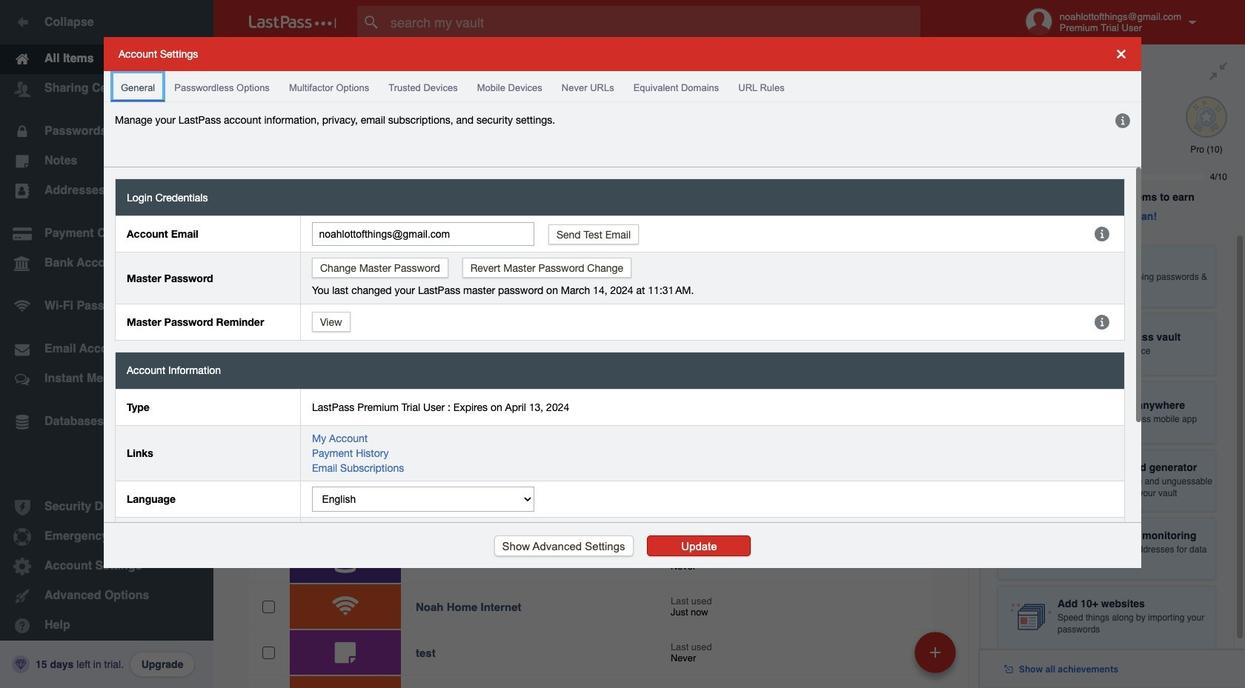 Task type: describe. For each thing, give the bounding box(es) containing it.
main navigation navigation
[[0, 0, 214, 689]]

search my vault text field
[[357, 6, 950, 39]]



Task type: locate. For each thing, give the bounding box(es) containing it.
vault options navigation
[[214, 44, 980, 89]]

new item navigation
[[910, 628, 966, 689]]

lastpass image
[[249, 16, 337, 29]]

new item image
[[931, 648, 941, 658]]

Search search field
[[357, 6, 950, 39]]



Task type: vqa. For each thing, say whether or not it's contained in the screenshot.
Search search field
yes



